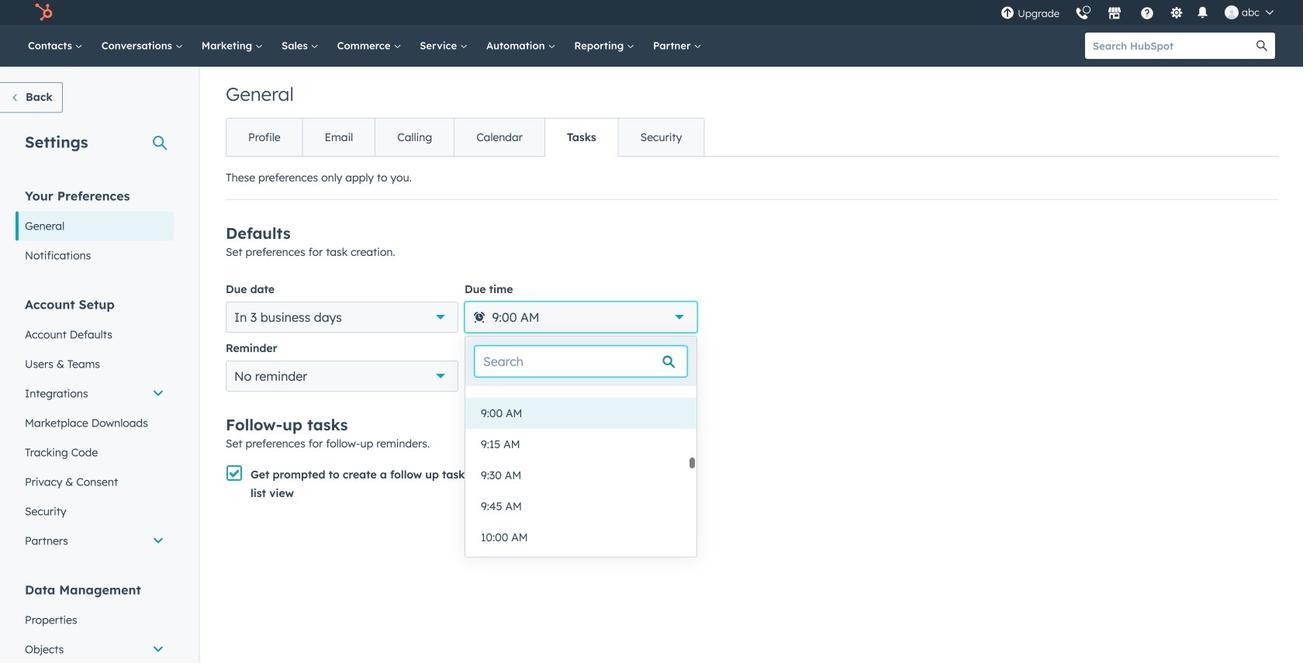 Task type: locate. For each thing, give the bounding box(es) containing it.
your preferences element
[[16, 187, 174, 270]]

marketplaces image
[[1108, 7, 1122, 21]]

menu
[[993, 0, 1285, 25]]

gary orlando image
[[1225, 5, 1239, 19]]

navigation
[[226, 118, 705, 157]]

grid grid
[[466, 367, 697, 584]]

Search HubSpot search field
[[1086, 33, 1249, 59]]

data management element
[[16, 582, 174, 663]]

account setup element
[[16, 296, 174, 556]]



Task type: describe. For each thing, give the bounding box(es) containing it.
Search search field
[[475, 346, 687, 377]]



Task type: vqa. For each thing, say whether or not it's contained in the screenshot.
topmost tools
no



